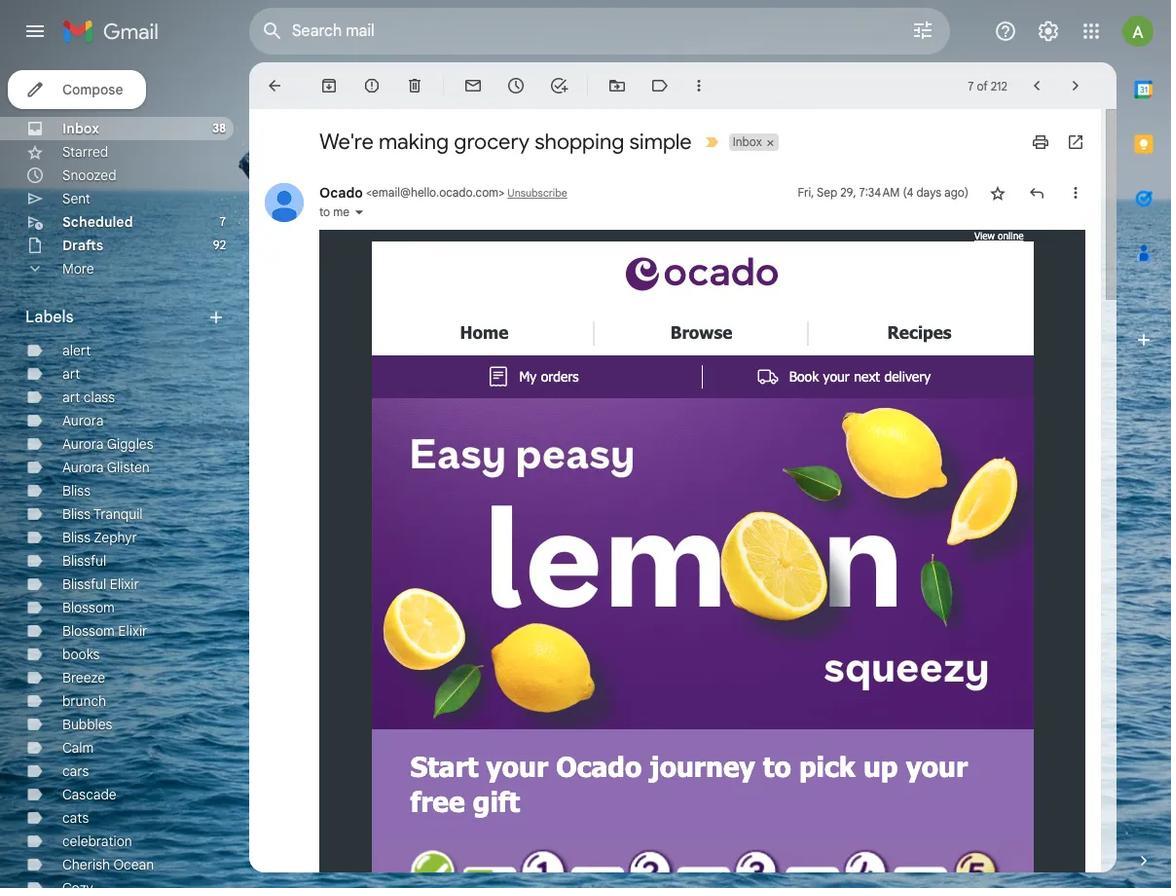 Task type: vqa. For each thing, say whether or not it's contained in the screenshot.
Jordan
no



Task type: locate. For each thing, give the bounding box(es) containing it.
bliss up the blissful link
[[62, 529, 91, 546]]

1 horizontal spatial ocado
[[556, 750, 642, 783]]

brunch
[[62, 693, 106, 710]]

your right up
[[907, 750, 968, 783]]

1 art from the top
[[62, 365, 80, 383]]

None search field
[[249, 8, 951, 55]]

to inside start your ocado journey to pick up your free gift
[[764, 750, 792, 783]]

blossom down 'blossom' link
[[62, 622, 115, 640]]

easy peasy lemon squeezy. image
[[372, 398, 1034, 729]]

0 vertical spatial art
[[62, 365, 80, 383]]

back to inbox image
[[265, 76, 284, 95]]

1 horizontal spatial your
[[824, 368, 850, 384]]

to left me
[[320, 205, 330, 219]]

online
[[999, 230, 1024, 242]]

blossom down blissful elixir link
[[62, 599, 115, 617]]

tab list
[[1117, 62, 1172, 818]]

1 vertical spatial bliss
[[62, 506, 91, 523]]

aurora up bliss link
[[62, 459, 104, 476]]

compose button
[[8, 70, 147, 109]]

2 blissful from the top
[[62, 576, 106, 593]]

cars
[[62, 763, 89, 780]]

breeze
[[62, 669, 105, 687]]

1 vertical spatial blossom
[[62, 622, 115, 640]]

1 horizontal spatial 7
[[968, 78, 974, 93]]

compose
[[62, 81, 123, 98]]

7
[[968, 78, 974, 93], [220, 214, 226, 229]]

advanced search options image
[[904, 11, 943, 50]]

ocado
[[320, 184, 363, 202], [556, 750, 642, 783]]

0 horizontal spatial ocado
[[320, 184, 363, 202]]

blissful down "bliss zephyr" link
[[62, 552, 106, 570]]

cherish
[[62, 856, 110, 874]]

elixir up 'blossom' link
[[110, 576, 139, 593]]

2 vertical spatial bliss
[[62, 529, 91, 546]]

2 horizontal spatial your
[[907, 750, 968, 783]]

scheduled
[[62, 213, 133, 231]]

1 horizontal spatial inbox
[[733, 134, 762, 149]]

cascade
[[62, 786, 117, 804]]

1 horizontal spatial to
[[764, 750, 792, 783]]

0 vertical spatial blossom
[[62, 599, 115, 617]]

next
[[855, 368, 881, 384]]

1 aurora from the top
[[62, 412, 104, 430]]

38
[[213, 121, 226, 135]]

1 vertical spatial aurora
[[62, 435, 104, 453]]

blissful down the blissful link
[[62, 576, 106, 593]]

book
[[790, 368, 819, 384]]

0 vertical spatial bliss
[[62, 482, 91, 500]]

2 blossom from the top
[[62, 622, 115, 640]]

inbox
[[62, 120, 99, 137], [733, 134, 762, 149]]

orders
[[541, 368, 579, 384]]

ocado < email@hello.ocado.com > unsubscribe
[[320, 184, 568, 202]]

bliss up bliss tranquil link
[[62, 482, 91, 500]]

ago)
[[945, 185, 969, 200]]

labels heading
[[25, 308, 207, 327]]

tranquil
[[94, 506, 143, 523]]

recipes
[[888, 323, 952, 343]]

1 vertical spatial art
[[62, 389, 80, 406]]

labels
[[25, 308, 74, 327]]

your for start
[[487, 750, 549, 783]]

snooze image
[[507, 76, 526, 95]]

class
[[84, 389, 115, 406]]

drafts
[[62, 237, 103, 254]]

0 horizontal spatial inbox
[[62, 120, 99, 137]]

art
[[62, 365, 80, 383], [62, 389, 80, 406]]

your up gift
[[487, 750, 549, 783]]

0 horizontal spatial 7
[[220, 214, 226, 229]]

email@hello.ocado.com
[[372, 185, 499, 200]]

2 vertical spatial aurora
[[62, 459, 104, 476]]

cats link
[[62, 810, 89, 827]]

inbox button
[[729, 133, 764, 151]]

inbox inside button
[[733, 134, 762, 149]]

1 vertical spatial blissful
[[62, 576, 106, 593]]

art down art link
[[62, 389, 80, 406]]

giggles
[[107, 435, 153, 453]]

0 vertical spatial blissful
[[62, 552, 106, 570]]

ocado cell
[[320, 184, 508, 202]]

we're
[[320, 129, 374, 155]]

1 vertical spatial 7
[[220, 214, 226, 229]]

unsubscribe link
[[508, 187, 568, 200]]

free
[[411, 785, 465, 818]]

delete image
[[405, 76, 425, 95]]

show details image
[[354, 207, 365, 218]]

1 vertical spatial ocado
[[556, 750, 642, 783]]

blissful link
[[62, 552, 106, 570]]

days
[[917, 185, 942, 200]]

7 up 92
[[220, 214, 226, 229]]

cars link
[[62, 763, 89, 780]]

1 vertical spatial to
[[764, 750, 792, 783]]

breeze link
[[62, 669, 105, 687]]

0 vertical spatial to
[[320, 205, 330, 219]]

blissful elixir link
[[62, 576, 139, 593]]

blossom
[[62, 599, 115, 617], [62, 622, 115, 640]]

glisten
[[107, 459, 150, 476]]

7 left the of
[[968, 78, 974, 93]]

search mail image
[[255, 14, 290, 49]]

7 for 7 of 212
[[968, 78, 974, 93]]

inbox up starred
[[62, 120, 99, 137]]

browse
[[671, 323, 733, 343]]

inbox right simple
[[733, 134, 762, 149]]

snoozed link
[[62, 167, 117, 184]]

(4
[[903, 185, 914, 200]]

alert link
[[62, 342, 91, 359]]

Search mail text field
[[292, 21, 857, 41]]

report spam image
[[362, 76, 382, 95]]

book your next delivery
[[790, 368, 931, 384]]

inbox inside labels navigation
[[62, 120, 99, 137]]

drafts link
[[62, 237, 103, 254]]

blissful
[[62, 552, 106, 570], [62, 576, 106, 593]]

view
[[975, 230, 996, 242]]

book your next delivery link
[[790, 368, 931, 384]]

elixir down blissful elixir link
[[118, 622, 147, 640]]

your for book
[[824, 368, 850, 384]]

fri, sep 29, 7:34 am (4 days ago) cell
[[798, 183, 969, 203]]

0 horizontal spatial your
[[487, 750, 549, 783]]

0 vertical spatial aurora
[[62, 412, 104, 430]]

calm link
[[62, 739, 94, 757]]

cascade link
[[62, 786, 117, 804]]

art down the alert link
[[62, 365, 80, 383]]

move to image
[[608, 76, 627, 95]]

3 bliss from the top
[[62, 529, 91, 546]]

start your ocado journey to pick up your free gift
[[411, 750, 968, 818]]

aurora down aurora link
[[62, 435, 104, 453]]

my
[[520, 368, 537, 384]]

recipes link
[[888, 323, 952, 343]]

bliss
[[62, 482, 91, 500], [62, 506, 91, 523], [62, 529, 91, 546]]

blossom elixir link
[[62, 622, 147, 640]]

labels image
[[651, 76, 670, 95]]

your left 'next'
[[824, 368, 850, 384]]

starred
[[62, 143, 108, 161]]

0 horizontal spatial to
[[320, 205, 330, 219]]

start
[[411, 750, 479, 783]]

0 vertical spatial 7
[[968, 78, 974, 93]]

shopping
[[535, 129, 625, 155]]

bliss down bliss link
[[62, 506, 91, 523]]

3 aurora from the top
[[62, 459, 104, 476]]

7 inside labels navigation
[[220, 214, 226, 229]]

to
[[320, 205, 330, 219], [764, 750, 792, 783]]

aurora down art class link
[[62, 412, 104, 430]]

my orders link
[[520, 368, 579, 384]]

to left pick
[[764, 750, 792, 783]]

ocean
[[113, 856, 154, 874]]



Task type: describe. For each thing, give the bounding box(es) containing it.
ocado image
[[612, 243, 794, 306]]

sent link
[[62, 190, 91, 207]]

add to tasks image
[[549, 76, 569, 95]]

we're making grocery shopping simple
[[320, 129, 692, 155]]

older image
[[1067, 76, 1086, 95]]

to me
[[320, 205, 350, 219]]

pick
[[800, 750, 856, 783]]

brunch link
[[62, 693, 106, 710]]

scheduled link
[[62, 213, 133, 231]]

sep
[[817, 185, 838, 200]]

of
[[977, 78, 988, 93]]

newer image
[[1028, 76, 1047, 95]]

gmail image
[[62, 12, 169, 51]]

zephyr
[[94, 529, 137, 546]]

not starred image
[[989, 183, 1008, 203]]

inbox for the inbox button
[[733, 134, 762, 149]]

2 aurora from the top
[[62, 435, 104, 453]]

grocery
[[454, 129, 530, 155]]

Not starred checkbox
[[989, 183, 1008, 203]]

my orders
[[520, 368, 579, 384]]

free gift on your fifth shop. image
[[372, 838, 1034, 888]]

settings image
[[1037, 19, 1061, 43]]

snoozed
[[62, 167, 117, 184]]

more
[[62, 260, 94, 278]]

archive image
[[320, 76, 339, 95]]

delivery
[[885, 368, 931, 384]]

alert
[[62, 342, 91, 359]]

2 bliss from the top
[[62, 506, 91, 523]]

bliss link
[[62, 482, 91, 500]]

starred link
[[62, 143, 108, 161]]

fri, sep 29, 7:34 am (4 days ago)
[[798, 185, 969, 200]]

2 art from the top
[[62, 389, 80, 406]]

calm
[[62, 739, 94, 757]]

aurora glisten link
[[62, 459, 150, 476]]

me
[[333, 205, 350, 219]]

29,
[[841, 185, 857, 200]]

home
[[460, 323, 509, 343]]

1 vertical spatial elixir
[[118, 622, 147, 640]]

bubbles
[[62, 716, 112, 734]]

>
[[499, 185, 505, 200]]

bliss zephyr link
[[62, 529, 137, 546]]

up
[[864, 750, 899, 783]]

browse link
[[671, 323, 733, 343]]

mark as unread image
[[464, 76, 483, 95]]

celebration
[[62, 833, 132, 850]]

books
[[62, 646, 100, 663]]

journey
[[650, 750, 756, 783]]

7 of 212
[[968, 78, 1008, 93]]

cherish ocean link
[[62, 856, 154, 874]]

0 vertical spatial elixir
[[110, 576, 139, 593]]

inbox for inbox link on the top of page
[[62, 120, 99, 137]]

7:34 am
[[860, 185, 900, 200]]

1 blossom from the top
[[62, 599, 115, 617]]

aurora giggles link
[[62, 435, 153, 453]]

1 bliss from the top
[[62, 482, 91, 500]]

more button
[[0, 257, 234, 281]]

art link
[[62, 365, 80, 383]]

books link
[[62, 646, 100, 663]]

alert art art class aurora aurora giggles aurora glisten bliss bliss tranquil bliss zephyr blissful blissful elixir blossom blossom elixir books breeze brunch bubbles calm cars cascade cats celebration cherish ocean
[[62, 342, 154, 874]]

0 vertical spatial ocado
[[320, 184, 363, 202]]

bliss tranquil link
[[62, 506, 143, 523]]

labels navigation
[[0, 62, 249, 888]]

blossom link
[[62, 599, 115, 617]]

ocado inside start your ocado journey to pick up your free gift
[[556, 750, 642, 783]]

bubbles link
[[62, 716, 112, 734]]

support image
[[995, 19, 1018, 43]]

92
[[213, 238, 226, 252]]

main menu image
[[23, 19, 47, 43]]

view online
[[975, 230, 1024, 242]]

7 for 7
[[220, 214, 226, 229]]

home link
[[460, 323, 509, 343]]

1 blissful from the top
[[62, 552, 106, 570]]

fri,
[[798, 185, 815, 200]]

unsubscribe
[[508, 187, 568, 200]]

simple
[[630, 129, 692, 155]]

view online link
[[975, 230, 1034, 242]]

more image
[[690, 76, 709, 95]]

sent
[[62, 190, 91, 207]]

212
[[991, 78, 1008, 93]]

celebration link
[[62, 833, 132, 850]]

art class link
[[62, 389, 115, 406]]

<
[[366, 185, 372, 200]]

aurora link
[[62, 412, 104, 430]]

gift
[[473, 785, 520, 818]]

cats
[[62, 810, 89, 827]]



